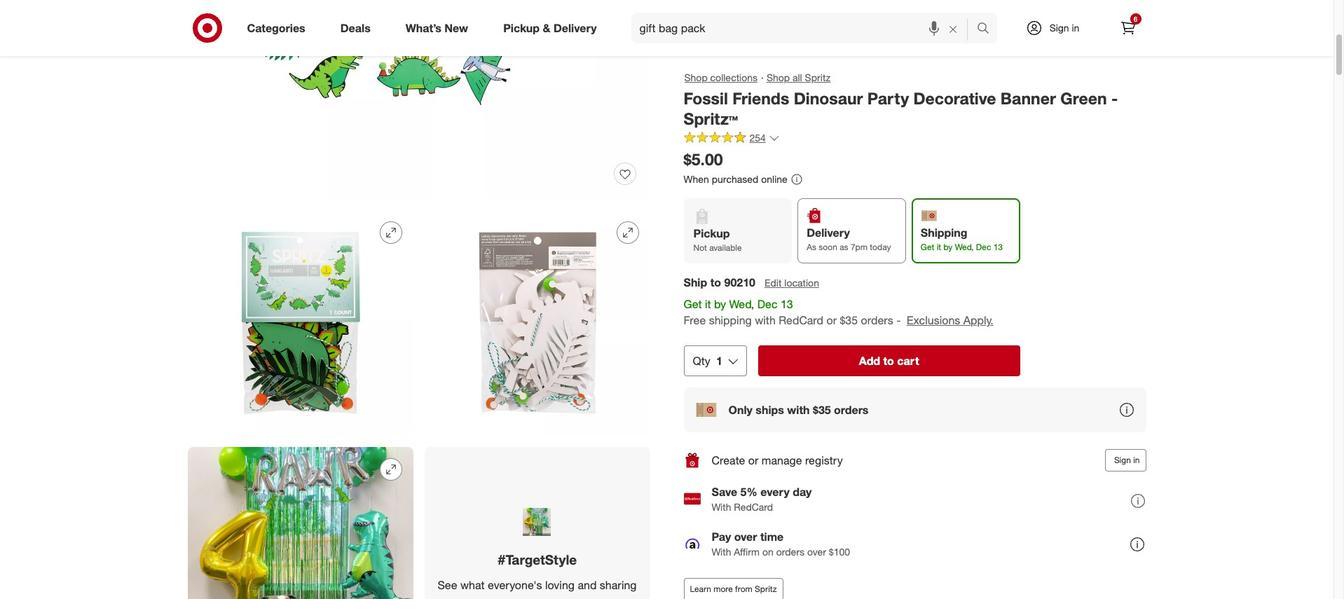 Task type: vqa. For each thing, say whether or not it's contained in the screenshot.
2 Questions Link
no



Task type: describe. For each thing, give the bounding box(es) containing it.
7pm
[[851, 242, 868, 253]]

$100
[[829, 546, 850, 558]]

delivery as soon as 7pm today
[[807, 226, 891, 253]]

only ships with $35 orders button
[[684, 388, 1147, 433]]

create or manage registry
[[712, 453, 843, 467]]

sign inside sign in 'button'
[[1115, 455, 1131, 466]]

create
[[712, 453, 746, 467]]

not
[[694, 243, 707, 253]]

learn
[[690, 584, 712, 595]]

online
[[762, 173, 788, 185]]

day
[[793, 485, 812, 499]]

only
[[729, 403, 753, 417]]

cart
[[898, 354, 920, 368]]

fossil friends dinosaur party decorative banner green - spritz&#8482;, 1 of 6 image
[[188, 0, 650, 199]]

what's
[[406, 21, 442, 35]]

5%
[[741, 485, 758, 499]]

sign inside sign in link
[[1050, 22, 1070, 34]]

0 vertical spatial over
[[735, 530, 758, 544]]

orders inside get it by wed, dec 13 free shipping with redcard or $35 orders - exclusions apply.
[[861, 314, 894, 328]]

add to cart
[[859, 354, 920, 368]]

by inside shipping get it by wed, dec 13
[[944, 242, 953, 253]]

categories
[[247, 21, 305, 35]]

shipping
[[709, 314, 752, 328]]

learn more from spritz button
[[684, 578, 784, 599]]

pay
[[712, 530, 731, 544]]

green
[[1061, 88, 1107, 108]]

$5.00
[[684, 150, 723, 169]]

party
[[868, 88, 909, 108]]

dinosaur
[[794, 88, 863, 108]]

location
[[785, 277, 820, 289]]

shop for shop all spritz
[[767, 72, 790, 83]]

13 inside get it by wed, dec 13 free shipping with redcard or $35 orders - exclusions apply.
[[781, 297, 794, 312]]

save 5% every day with redcard
[[712, 485, 812, 513]]

when purchased online
[[684, 173, 788, 185]]

save
[[712, 485, 738, 499]]

search
[[971, 22, 1004, 36]]

as
[[807, 242, 817, 253]]

fossil friends dinosaur party decorative banner green - spritz&#8482;, 2 of 6 image
[[188, 210, 413, 436]]

search button
[[971, 13, 1004, 46]]

edit location
[[765, 277, 820, 289]]

qty
[[693, 354, 711, 368]]

What can we help you find? suggestions appear below search field
[[631, 13, 981, 43]]

soon
[[819, 242, 838, 253]]

pickup & delivery link
[[492, 13, 615, 43]]

pay over time with affirm on orders over $100
[[712, 530, 850, 558]]

redcard inside save 5% every day with redcard
[[734, 501, 773, 513]]

spritz™
[[684, 108, 738, 128]]

photo from @booko_thebullypup, 4 of 6 image
[[188, 447, 413, 599]]

#targetstyle preview 1 image
[[523, 508, 551, 536]]

get it by wed, dec 13 free shipping with redcard or $35 orders - exclusions apply.
[[684, 297, 994, 328]]

affirm
[[734, 546, 760, 558]]

deals
[[341, 21, 371, 35]]

all
[[793, 72, 803, 83]]

it inside get it by wed, dec 13 free shipping with redcard or $35 orders - exclusions apply.
[[705, 297, 711, 312]]

get inside shipping get it by wed, dec 13
[[921, 242, 935, 253]]

get inside get it by wed, dec 13 free shipping with redcard or $35 orders - exclusions apply.
[[684, 297, 702, 312]]

ships
[[756, 403, 784, 417]]

purchased
[[712, 173, 759, 185]]

6
[[1134, 15, 1138, 23]]

in inside 'button'
[[1134, 455, 1140, 466]]

as
[[840, 242, 849, 253]]

shop collections button
[[684, 70, 759, 86]]

from
[[736, 584, 753, 595]]

0 vertical spatial delivery
[[554, 21, 597, 35]]

orders inside pay over time with affirm on orders over $100
[[777, 546, 805, 558]]

1
[[716, 354, 723, 368]]

sign in inside 'button'
[[1115, 455, 1140, 466]]

1 horizontal spatial over
[[808, 546, 827, 558]]

ship to 90210
[[684, 276, 756, 290]]

redcard inside get it by wed, dec 13 free shipping with redcard or $35 orders - exclusions apply.
[[779, 314, 824, 328]]

spritz inside learn more from spritz button
[[755, 584, 777, 595]]

what's new link
[[394, 13, 486, 43]]

sharing
[[600, 578, 637, 592]]

shop collections
[[685, 72, 758, 83]]

and
[[578, 578, 597, 592]]

available
[[710, 243, 742, 253]]

&
[[543, 21, 551, 35]]

loving
[[545, 578, 575, 592]]

see what everyone's loving and sharing
[[438, 578, 637, 592]]

ship
[[684, 276, 708, 290]]

orders inside only ships with $35 orders button
[[834, 403, 869, 417]]

more
[[714, 584, 733, 595]]

free
[[684, 314, 706, 328]]

qty 1
[[693, 354, 723, 368]]

fossil friends dinosaur party decorative banner green - spritz™
[[684, 88, 1118, 128]]

when
[[684, 173, 709, 185]]



Task type: locate. For each thing, give the bounding box(es) containing it.
delivery right &
[[554, 21, 597, 35]]

shop inside shop collections button
[[685, 72, 708, 83]]

with inside get it by wed, dec 13 free shipping with redcard or $35 orders - exclusions apply.
[[755, 314, 776, 328]]

what's new
[[406, 21, 468, 35]]

1 horizontal spatial shop
[[767, 72, 790, 83]]

redcard
[[779, 314, 824, 328], [734, 501, 773, 513]]

pickup & delivery
[[504, 21, 597, 35]]

everyone's
[[488, 578, 542, 592]]

delivery
[[554, 21, 597, 35], [807, 226, 850, 240]]

by down shipping
[[944, 242, 953, 253]]

1 vertical spatial delivery
[[807, 226, 850, 240]]

1 vertical spatial pickup
[[694, 227, 730, 241]]

on
[[763, 546, 774, 558]]

spritz right all
[[805, 72, 831, 83]]

it
[[937, 242, 942, 253], [705, 297, 711, 312]]

0 horizontal spatial dec
[[758, 297, 778, 312]]

- inside get it by wed, dec 13 free shipping with redcard or $35 orders - exclusions apply.
[[897, 314, 901, 328]]

shop up fossil
[[685, 72, 708, 83]]

fossil
[[684, 88, 728, 108]]

add to cart button
[[758, 346, 1020, 376]]

apply.
[[964, 314, 994, 328]]

every
[[761, 485, 790, 499]]

1 with from the top
[[712, 501, 732, 513]]

1 vertical spatial by
[[714, 297, 726, 312]]

0 vertical spatial sign
[[1050, 22, 1070, 34]]

orders down add
[[834, 403, 869, 417]]

in
[[1072, 22, 1080, 34], [1134, 455, 1140, 466]]

fossil friends dinosaur party decorative banner green - spritz&#8482;, 3 of 6 image
[[425, 210, 650, 436]]

0 vertical spatial pickup
[[504, 21, 540, 35]]

to
[[711, 276, 722, 290], [884, 354, 895, 368]]

wed, down shipping
[[955, 242, 974, 253]]

0 horizontal spatial shop
[[685, 72, 708, 83]]

#targetstyle
[[498, 551, 577, 568]]

0 horizontal spatial get
[[684, 297, 702, 312]]

1 horizontal spatial wed,
[[955, 242, 974, 253]]

with
[[712, 501, 732, 513], [712, 546, 732, 558]]

categories link
[[235, 13, 323, 43]]

254
[[750, 132, 766, 144]]

over up affirm
[[735, 530, 758, 544]]

1 vertical spatial with
[[712, 546, 732, 558]]

with down save
[[712, 501, 732, 513]]

0 horizontal spatial with
[[755, 314, 776, 328]]

0 vertical spatial get
[[921, 242, 935, 253]]

exclusions apply. link
[[907, 314, 994, 328]]

delivery up soon
[[807, 226, 850, 240]]

1 vertical spatial to
[[884, 354, 895, 368]]

1 vertical spatial in
[[1134, 455, 1140, 466]]

by up shipping
[[714, 297, 726, 312]]

with
[[755, 314, 776, 328], [788, 403, 810, 417]]

1 vertical spatial redcard
[[734, 501, 773, 513]]

0 horizontal spatial 13
[[781, 297, 794, 312]]

to right add
[[884, 354, 895, 368]]

0 vertical spatial spritz
[[805, 72, 831, 83]]

0 horizontal spatial pickup
[[504, 21, 540, 35]]

collections
[[711, 72, 758, 83]]

exclusions
[[907, 314, 961, 328]]

shop all spritz
[[767, 72, 831, 83]]

time
[[761, 530, 784, 544]]

0 vertical spatial orders
[[861, 314, 894, 328]]

1 horizontal spatial $35
[[840, 314, 858, 328]]

sign in link
[[1014, 13, 1102, 43]]

0 vertical spatial it
[[937, 242, 942, 253]]

1 horizontal spatial by
[[944, 242, 953, 253]]

to inside button
[[884, 354, 895, 368]]

delivery inside the delivery as soon as 7pm today
[[807, 226, 850, 240]]

1 horizontal spatial dec
[[976, 242, 992, 253]]

2 vertical spatial orders
[[777, 546, 805, 558]]

13 inside shipping get it by wed, dec 13
[[994, 242, 1003, 253]]

1 horizontal spatial to
[[884, 354, 895, 368]]

redcard down 5%
[[734, 501, 773, 513]]

wed, inside get it by wed, dec 13 free shipping with redcard or $35 orders - exclusions apply.
[[730, 297, 755, 312]]

pickup for not
[[694, 227, 730, 241]]

254 link
[[684, 131, 780, 148]]

dec
[[976, 242, 992, 253], [758, 297, 778, 312]]

shop left all
[[767, 72, 790, 83]]

1 horizontal spatial sign
[[1115, 455, 1131, 466]]

orders right on
[[777, 546, 805, 558]]

dec inside get it by wed, dec 13 free shipping with redcard or $35 orders - exclusions apply.
[[758, 297, 778, 312]]

0 horizontal spatial in
[[1072, 22, 1080, 34]]

pickup for &
[[504, 21, 540, 35]]

with down pay
[[712, 546, 732, 558]]

wed, up shipping
[[730, 297, 755, 312]]

spritz right from
[[755, 584, 777, 595]]

0 horizontal spatial spritz
[[755, 584, 777, 595]]

learn more from spritz
[[690, 584, 777, 595]]

1 horizontal spatial spritz
[[805, 72, 831, 83]]

1 horizontal spatial sign in
[[1115, 455, 1140, 466]]

2 with from the top
[[712, 546, 732, 558]]

0 vertical spatial dec
[[976, 242, 992, 253]]

1 vertical spatial with
[[788, 403, 810, 417]]

0 vertical spatial $35
[[840, 314, 858, 328]]

- left exclusions
[[897, 314, 901, 328]]

shipping
[[921, 226, 968, 240]]

0 horizontal spatial -
[[897, 314, 901, 328]]

0 vertical spatial by
[[944, 242, 953, 253]]

1 horizontal spatial in
[[1134, 455, 1140, 466]]

$35 up add to cart button
[[840, 314, 858, 328]]

by inside get it by wed, dec 13 free shipping with redcard or $35 orders - exclusions apply.
[[714, 297, 726, 312]]

0 horizontal spatial to
[[711, 276, 722, 290]]

banner
[[1001, 88, 1057, 108]]

it up free
[[705, 297, 711, 312]]

decorative
[[914, 88, 997, 108]]

0 horizontal spatial it
[[705, 297, 711, 312]]

wed, inside shipping get it by wed, dec 13
[[955, 242, 974, 253]]

over
[[735, 530, 758, 544], [808, 546, 827, 558]]

- inside fossil friends dinosaur party decorative banner green - spritz™
[[1112, 88, 1118, 108]]

0 horizontal spatial redcard
[[734, 501, 773, 513]]

0 horizontal spatial over
[[735, 530, 758, 544]]

friends
[[733, 88, 790, 108]]

or inside get it by wed, dec 13 free shipping with redcard or $35 orders - exclusions apply.
[[827, 314, 837, 328]]

1 vertical spatial get
[[684, 297, 702, 312]]

1 vertical spatial $35
[[813, 403, 831, 417]]

dec inside shipping get it by wed, dec 13
[[976, 242, 992, 253]]

edit
[[765, 277, 782, 289]]

1 vertical spatial over
[[808, 546, 827, 558]]

pickup not available
[[694, 227, 742, 253]]

shipping get it by wed, dec 13
[[921, 226, 1003, 253]]

sign in
[[1050, 22, 1080, 34], [1115, 455, 1140, 466]]

with inside pay over time with affirm on orders over $100
[[712, 546, 732, 558]]

0 horizontal spatial by
[[714, 297, 726, 312]]

1 horizontal spatial get
[[921, 242, 935, 253]]

0 vertical spatial sign in
[[1050, 22, 1080, 34]]

1 vertical spatial sign
[[1115, 455, 1131, 466]]

1 vertical spatial or
[[749, 453, 759, 467]]

it inside shipping get it by wed, dec 13
[[937, 242, 942, 253]]

0 horizontal spatial delivery
[[554, 21, 597, 35]]

0 vertical spatial redcard
[[779, 314, 824, 328]]

1 vertical spatial 13
[[781, 297, 794, 312]]

1 vertical spatial sign in
[[1115, 455, 1140, 466]]

with inside button
[[788, 403, 810, 417]]

1 vertical spatial it
[[705, 297, 711, 312]]

shop for shop collections
[[685, 72, 708, 83]]

pickup left &
[[504, 21, 540, 35]]

0 vertical spatial -
[[1112, 88, 1118, 108]]

get up free
[[684, 297, 702, 312]]

0 vertical spatial wed,
[[955, 242, 974, 253]]

add
[[859, 354, 881, 368]]

pickup up not
[[694, 227, 730, 241]]

by
[[944, 242, 953, 253], [714, 297, 726, 312]]

over left $100
[[808, 546, 827, 558]]

new
[[445, 21, 468, 35]]

get
[[921, 242, 935, 253], [684, 297, 702, 312]]

1 horizontal spatial delivery
[[807, 226, 850, 240]]

0 horizontal spatial wed,
[[730, 297, 755, 312]]

only ships with $35 orders
[[729, 403, 869, 417]]

1 horizontal spatial with
[[788, 403, 810, 417]]

0 horizontal spatial sign in
[[1050, 22, 1080, 34]]

1 vertical spatial dec
[[758, 297, 778, 312]]

$35 inside button
[[813, 403, 831, 417]]

deals link
[[329, 13, 388, 43]]

see
[[438, 578, 458, 592]]

1 shop from the left
[[685, 72, 708, 83]]

edit location button
[[764, 276, 820, 291]]

$35 inside get it by wed, dec 13 free shipping with redcard or $35 orders - exclusions apply.
[[840, 314, 858, 328]]

0 vertical spatial to
[[711, 276, 722, 290]]

or
[[827, 314, 837, 328], [749, 453, 759, 467]]

1 vertical spatial wed,
[[730, 297, 755, 312]]

to right ship
[[711, 276, 722, 290]]

1 vertical spatial -
[[897, 314, 901, 328]]

it down shipping
[[937, 242, 942, 253]]

pickup
[[504, 21, 540, 35], [694, 227, 730, 241]]

0 vertical spatial with
[[712, 501, 732, 513]]

0 vertical spatial with
[[755, 314, 776, 328]]

1 horizontal spatial 13
[[994, 242, 1003, 253]]

0 horizontal spatial $35
[[813, 403, 831, 417]]

to for 90210
[[711, 276, 722, 290]]

1 horizontal spatial it
[[937, 242, 942, 253]]

registry
[[806, 453, 843, 467]]

0 horizontal spatial or
[[749, 453, 759, 467]]

sign
[[1050, 22, 1070, 34], [1115, 455, 1131, 466]]

1 horizontal spatial pickup
[[694, 227, 730, 241]]

6 link
[[1113, 13, 1144, 43]]

with right shipping
[[755, 314, 776, 328]]

$35 up the registry
[[813, 403, 831, 417]]

- right green
[[1112, 88, 1118, 108]]

sign in button
[[1106, 449, 1147, 472]]

to for cart
[[884, 354, 895, 368]]

1 horizontal spatial redcard
[[779, 314, 824, 328]]

-
[[1112, 88, 1118, 108], [897, 314, 901, 328]]

0 vertical spatial in
[[1072, 22, 1080, 34]]

today
[[870, 242, 891, 253]]

redcard down location
[[779, 314, 824, 328]]

with inside save 5% every day with redcard
[[712, 501, 732, 513]]

wed,
[[955, 242, 974, 253], [730, 297, 755, 312]]

13
[[994, 242, 1003, 253], [781, 297, 794, 312]]

what
[[461, 578, 485, 592]]

0 vertical spatial 13
[[994, 242, 1003, 253]]

0 vertical spatial or
[[827, 314, 837, 328]]

orders
[[861, 314, 894, 328], [834, 403, 869, 417], [777, 546, 805, 558]]

1 horizontal spatial or
[[827, 314, 837, 328]]

0 horizontal spatial sign
[[1050, 22, 1070, 34]]

manage
[[762, 453, 802, 467]]

with right ships
[[788, 403, 810, 417]]

90210
[[725, 276, 756, 290]]

get down shipping
[[921, 242, 935, 253]]

1 horizontal spatial -
[[1112, 88, 1118, 108]]

pickup inside pickup not available
[[694, 227, 730, 241]]

orders up add
[[861, 314, 894, 328]]

1 vertical spatial orders
[[834, 403, 869, 417]]

2 shop from the left
[[767, 72, 790, 83]]

1 vertical spatial spritz
[[755, 584, 777, 595]]



